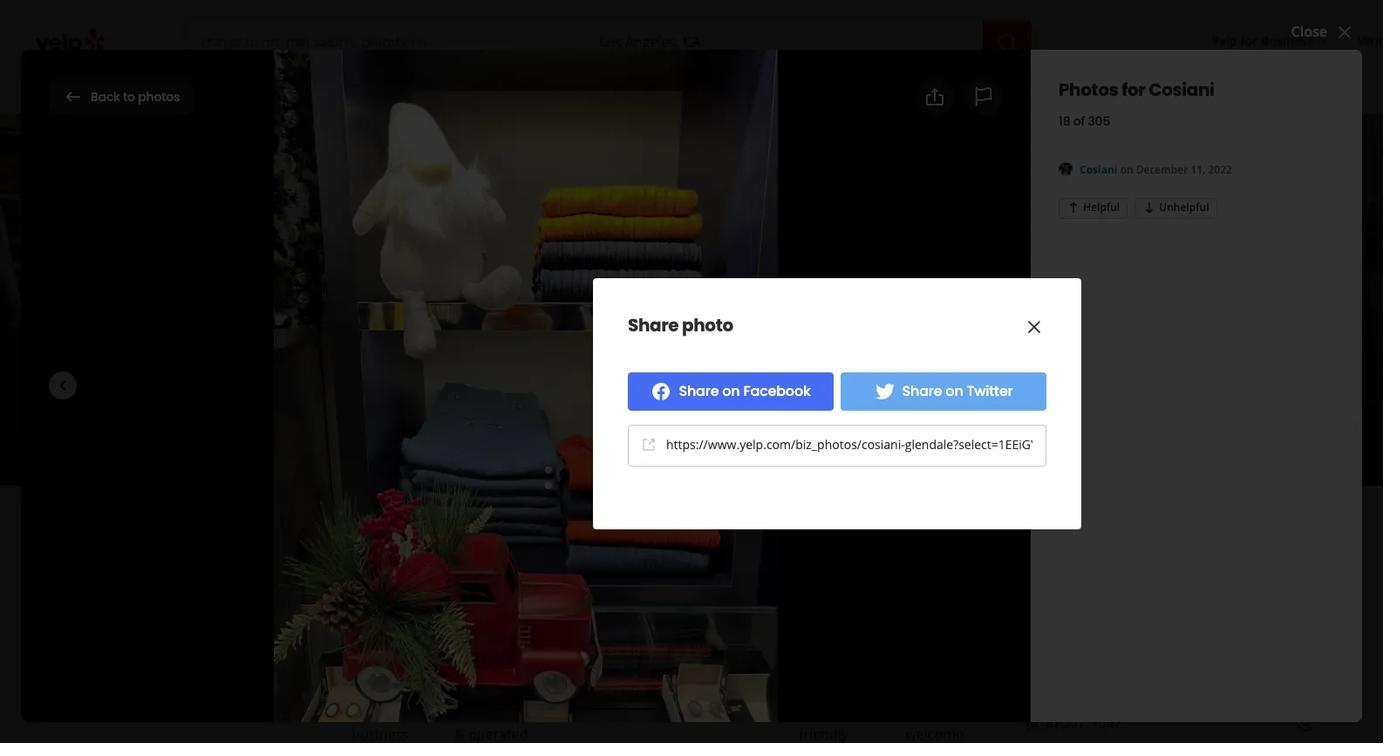 Task type: vqa. For each thing, say whether or not it's contained in the screenshot.
operated
yes



Task type: locate. For each thing, give the bounding box(es) containing it.
business
[[1262, 32, 1314, 49], [501, 616, 579, 640]]

men's clothing , formal wear , women's clothing
[[569, 399, 903, 418]]

16 info v2 image
[[623, 432, 637, 446]]

on for december
[[1121, 162, 1134, 177]]

cosiani left 24 chevron down v2 image
[[177, 79, 269, 113]]

11,
[[1191, 162, 1206, 177]]

add left 24 flag v2 icon
[[945, 86, 973, 106]]

0 horizontal spatial add
[[535, 530, 563, 550]]

share on facebook button
[[628, 373, 834, 411], [628, 373, 834, 411]]

share up edit
[[903, 381, 943, 401]]

&
[[455, 725, 465, 743]]

0 horizontal spatial services
[[357, 77, 404, 94]]

ins
[[944, 704, 962, 723]]

auto
[[456, 77, 483, 94]]

0 horizontal spatial business
[[501, 616, 579, 640]]

twitter
[[967, 381, 1014, 401]]

unhelpful
[[1160, 200, 1210, 215]]

24 share v2 image
[[643, 530, 664, 551]]

,
[[673, 399, 676, 418], [769, 399, 773, 418]]

family_owned_operated image
[[474, 660, 509, 695]]

24 flag v2 image
[[974, 87, 995, 108]]

cosiani.com
[[1026, 663, 1109, 682]]

photo for share photo
[[682, 313, 734, 338]]

highlights
[[332, 616, 421, 640]]

closed 11:00 am - 8:00 pm
[[435, 430, 613, 449]]

0 horizontal spatial photo
[[566, 530, 607, 550]]

8:00
[[560, 430, 588, 449]]

walk-ins welcome
[[906, 704, 964, 743]]

share on facebook
[[679, 381, 811, 401]]

24 close v2 image
[[1335, 22, 1356, 42]]

operated
[[469, 725, 528, 743]]

facebook
[[744, 381, 811, 401]]

1 24 chevron down v2 image from the left
[[407, 75, 428, 96]]

0 horizontal spatial ,
[[673, 399, 676, 418]]

0 horizontal spatial 24 chevron down v2 image
[[407, 75, 428, 96]]

ago
[[816, 430, 840, 449]]

1 horizontal spatial 24 chevron down v2 image
[[536, 75, 557, 96]]

clothing up see
[[844, 399, 903, 418]]

edit button
[[913, 401, 948, 421]]

services right home at the left of the page
[[357, 77, 404, 94]]

share photo dialog
[[0, 0, 1384, 743]]

2 photo of cosiani - glendale, ca, us. image from the left
[[870, 114, 1365, 486]]

0 horizontal spatial on
[[723, 381, 740, 401]]

(818) 507-1047
[[1026, 713, 1123, 732]]

business right the
[[501, 616, 579, 640]]

add for add photo
[[535, 530, 563, 550]]

months
[[760, 430, 812, 449]]

follow button
[[832, 521, 932, 559]]

photos down 'search' icon
[[976, 86, 1024, 106]]

close
[[1292, 22, 1328, 41]]

reviews)
[[654, 361, 711, 380]]

business inside 'button'
[[1262, 32, 1314, 49]]

clothing up 16 info v2 icon
[[614, 399, 673, 418]]

photos for cosiani
[[1059, 77, 1215, 102], [49, 79, 269, 113]]

share on twitter button
[[841, 373, 1047, 411], [841, 373, 1047, 411]]

1 horizontal spatial add
[[945, 86, 973, 106]]

24 chevron down v2 image right auto services
[[536, 75, 557, 96]]

photo of cosiani - glendale, ca, us. image
[[0, 114, 275, 486], [870, 114, 1365, 486]]

cosiani.com link
[[1026, 663, 1109, 682]]

a
[[413, 530, 423, 550]]

previous photo image
[[52, 375, 73, 396]]

1 horizontal spatial for
[[1122, 77, 1146, 102]]

0 vertical spatial business
[[1262, 32, 1314, 49]]

add photo link
[[492, 521, 622, 559]]

photo inside dialog
[[682, 313, 734, 338]]

24 chevron down v2 image right more
[[618, 75, 639, 96]]

photo left 24 share v2 icon
[[566, 530, 607, 550]]

1 clothing from the left
[[614, 399, 673, 418]]

1 horizontal spatial business
[[1262, 32, 1314, 49]]

write a review
[[374, 530, 471, 550]]

3 24 chevron down v2 image from the left
[[618, 75, 639, 96]]

2 24 chevron down v2 image from the left
[[536, 75, 557, 96]]

24 chevron down v2 image inside home services link
[[407, 75, 428, 96]]

2 , from the left
[[769, 399, 773, 418]]

share right 24 share v2 icon
[[671, 530, 711, 550]]

2 horizontal spatial 24 chevron down v2 image
[[618, 75, 639, 96]]

33
[[345, 704, 361, 723]]

edit
[[921, 403, 940, 418]]

24 add photo v2 image
[[917, 86, 938, 107]]

home services link
[[306, 63, 442, 113]]

1 services from the left
[[357, 77, 404, 94]]

business left 16 chevron down v2 icon on the right top of the page
[[1262, 32, 1314, 49]]

1 horizontal spatial services
[[486, 77, 532, 94]]

24 chevron down v2 image for home services
[[407, 75, 428, 96]]

1 vertical spatial add
[[535, 530, 563, 550]]

, right "24 facebook v2" image at the left bottom of the page
[[673, 399, 676, 418]]

33 years in business
[[345, 704, 416, 743]]

2022
[[1209, 162, 1233, 177]]

(111 reviews)
[[622, 361, 711, 380]]

24 chevron down v2 image inside more link
[[618, 75, 639, 96]]

home
[[320, 77, 354, 94]]

0 vertical spatial photo
[[682, 313, 734, 338]]

budget
[[801, 704, 847, 723]]

services
[[357, 77, 404, 94], [486, 77, 532, 94]]

1 vertical spatial business
[[501, 616, 579, 640]]

friendly
[[799, 725, 849, 743]]

24 chevron down v2 image left the auto
[[407, 75, 428, 96]]

photos
[[1059, 77, 1119, 102], [49, 79, 133, 113]]

share up (111 reviews) link
[[628, 313, 679, 338]]

highlights from the business
[[332, 616, 579, 640]]

(111
[[622, 361, 651, 380]]

yelp for business
[[1213, 32, 1314, 49]]

info icon image
[[586, 621, 600, 635], [586, 621, 600, 635]]

1 horizontal spatial ,
[[769, 399, 773, 418]]

0 vertical spatial add
[[945, 86, 973, 106]]

0 horizontal spatial clothing
[[614, 399, 673, 418]]

of
[[1074, 112, 1086, 130]]

back to photos button
[[49, 77, 194, 116]]

to
[[123, 88, 135, 105]]

cosiani down yelp
[[1149, 77, 1215, 102]]

1 horizontal spatial photos
[[1059, 77, 1119, 102]]

18 of 305
[[1059, 112, 1111, 130]]

4.8 star rating image
[[435, 357, 589, 384]]

photo of cosiani - glendale, ca, us. fine formalwear for men and women. image
[[572, 114, 870, 486]]

24 chevron down v2 image
[[271, 75, 292, 96]]

budget friendly
[[799, 704, 849, 743]]

2 services from the left
[[486, 77, 532, 94]]

1 vertical spatial photo
[[566, 530, 607, 550]]

, up months
[[769, 399, 773, 418]]

0 horizontal spatial photo of cosiani - glendale, ca, us. image
[[0, 114, 275, 486]]

photo up reviews)
[[682, 313, 734, 338]]

on
[[1121, 162, 1134, 177], [723, 381, 740, 401], [946, 381, 964, 401]]

add right the 24 camera v2 image
[[535, 530, 563, 550]]

1 horizontal spatial clothing
[[844, 399, 903, 418]]

2 horizontal spatial on
[[1121, 162, 1134, 177]]

see hours link
[[851, 430, 916, 451]]

cosiani
[[1149, 77, 1215, 102], [177, 79, 269, 113], [1080, 162, 1118, 177], [435, 295, 596, 354]]

1 horizontal spatial on
[[946, 381, 964, 401]]

close image
[[1024, 317, 1045, 338]]

photo for add photo
[[566, 530, 607, 550]]

0 horizontal spatial photos
[[138, 88, 180, 105]]

yelp for business button
[[1206, 25, 1338, 56]]

24 chevron down v2 image inside auto services link
[[536, 75, 557, 96]]

walk-
[[908, 704, 944, 723]]

2 horizontal spatial for
[[1241, 32, 1259, 49]]

16 helpful v2 image
[[1067, 201, 1081, 215]]

1 horizontal spatial photo of cosiani - glendale, ca, us. image
[[870, 114, 1365, 486]]

0 horizontal spatial for
[[138, 79, 172, 113]]

24 chevron down v2 image for auto services
[[536, 75, 557, 96]]

services right the auto
[[486, 77, 532, 94]]

24 chevron down v2 image
[[407, 75, 428, 96], [536, 75, 557, 96], [618, 75, 639, 96]]

1 horizontal spatial photo
[[682, 313, 734, 338]]

None search field
[[188, 21, 1036, 63]]

search image
[[997, 32, 1018, 53]]

photos right to
[[138, 88, 180, 105]]

share down reviews)
[[679, 381, 719, 401]]

share
[[628, 313, 679, 338], [679, 381, 719, 401], [903, 381, 943, 401], [671, 530, 711, 550]]



Task type: describe. For each thing, give the bounding box(es) containing it.
share for share photo
[[628, 313, 679, 338]]

305
[[1089, 112, 1111, 130]]

unhelpful button
[[1135, 198, 1218, 219]]

18
[[1059, 112, 1071, 130]]

family-
[[446, 704, 493, 723]]

share photo
[[628, 313, 734, 338]]

updated
[[689, 430, 745, 449]]

see
[[859, 432, 876, 447]]

on for twitter
[[946, 381, 964, 401]]

photo of cosiani - glendale, ca, us. formalwear for him and her for all elegant occasions. image
[[1365, 114, 1384, 486]]

am
[[526, 430, 548, 449]]

the
[[469, 616, 498, 640]]

business
[[352, 725, 409, 743]]

helpful
[[1084, 200, 1121, 215]]

cosiani link
[[1080, 162, 1121, 177]]

share for share on facebook
[[679, 381, 719, 401]]

luxury image
[[696, 660, 731, 695]]

wear
[[733, 399, 769, 418]]

welcome
[[906, 725, 964, 743]]

24 phone v2 image
[[1294, 712, 1315, 733]]

add for add photos
[[945, 86, 973, 106]]

add photos
[[945, 86, 1024, 106]]

next photo image
[[979, 375, 1000, 396]]

pm
[[591, 430, 613, 449]]

16 nothelpful v2 image
[[1143, 201, 1157, 215]]

24 facebook v2 image
[[651, 381, 672, 402]]

men's clothing link
[[569, 399, 673, 418]]

write
[[374, 530, 410, 550]]

auto services
[[456, 77, 532, 94]]

16 external link v2 image
[[642, 438, 656, 452]]

hours updated 2 months ago
[[644, 430, 840, 449]]

years_in_business image
[[363, 660, 398, 695]]

boutique image
[[585, 660, 620, 695]]

add photo
[[535, 530, 607, 550]]

share button
[[629, 521, 726, 559]]

claimed
[[453, 399, 507, 418]]

photo of cosiani - glendale, ca, us. italian wool & cashmere tuxedos for your formal events. image
[[275, 114, 572, 486]]

women's
[[777, 399, 841, 418]]

years
[[365, 704, 400, 723]]

0 horizontal spatial photos
[[49, 79, 133, 113]]

1 photo of cosiani - glendale, ca, us. image from the left
[[0, 114, 275, 486]]

24 save outline v2 image
[[748, 530, 769, 551]]

2
[[749, 430, 757, 449]]

photos inside 'button'
[[138, 88, 180, 105]]

16 chevron down v2 image
[[1317, 34, 1331, 48]]

1 , from the left
[[673, 399, 676, 418]]

(111 reviews) link
[[622, 361, 711, 380]]

share for share on twitter
[[903, 381, 943, 401]]

close button
[[1292, 21, 1356, 42]]

11:00
[[487, 430, 523, 449]]

24 share v2 image
[[925, 87, 946, 108]]

1047
[[1091, 713, 1123, 732]]

writ
[[1359, 32, 1384, 49]]

cosiani on december 11, 2022
[[1080, 162, 1233, 177]]

on for facebook
[[723, 381, 740, 401]]

women's clothing link
[[777, 399, 903, 418]]

(818)
[[1026, 713, 1059, 732]]

business categories element
[[185, 63, 1384, 113]]

see hours
[[859, 432, 908, 447]]

hours
[[879, 432, 908, 447]]

more link
[[571, 63, 653, 113]]

info alert
[[623, 429, 840, 450]]

owned
[[493, 704, 537, 723]]

0 horizontal spatial photos for cosiani
[[49, 79, 269, 113]]

december
[[1137, 162, 1189, 177]]

services for home services
[[357, 77, 404, 94]]

share inside button
[[671, 530, 711, 550]]

16 claim filled v2 image
[[435, 402, 449, 416]]

from
[[424, 616, 466, 640]]

24 arrow left v2 image
[[63, 86, 84, 107]]

24 camera v2 image
[[507, 530, 528, 551]]

men's
[[569, 399, 611, 418]]

write a review link
[[332, 521, 485, 559]]

auto services link
[[442, 63, 571, 113]]

save
[[776, 530, 810, 550]]

-
[[552, 430, 556, 449]]

$$
[[530, 399, 546, 418]]

review
[[426, 530, 471, 550]]

more
[[585, 77, 615, 94]]

back
[[91, 88, 120, 105]]

share on twitter
[[903, 381, 1014, 401]]

Search photos text field
[[1050, 79, 1335, 114]]

for inside 'button'
[[1241, 32, 1259, 49]]

Sharing link text field
[[667, 436, 1033, 454]]

24 twitter v2 image
[[875, 381, 896, 402]]

cosiani up helpful
[[1080, 162, 1118, 177]]

boutique
[[573, 704, 632, 723]]

luxury
[[691, 704, 735, 723]]

1 horizontal spatial photos
[[976, 86, 1024, 106]]

helpful button
[[1059, 198, 1128, 219]]

family-owned & operated
[[446, 704, 537, 743]]

24 star v2 image
[[346, 530, 367, 551]]

formal
[[680, 399, 729, 418]]

save button
[[733, 521, 825, 559]]

cosiani up the 4.8 star rating image
[[435, 295, 596, 354]]

closed
[[435, 430, 480, 449]]

2 clothing from the left
[[844, 399, 903, 418]]

in
[[404, 704, 416, 723]]

yelp
[[1213, 32, 1238, 49]]

hours
[[644, 430, 685, 449]]

follow
[[874, 530, 917, 550]]

back to photos
[[91, 88, 180, 105]]

services for auto services
[[486, 77, 532, 94]]

formal wear link
[[680, 399, 769, 418]]

507-
[[1063, 713, 1091, 732]]

24 chevron down v2 image for more
[[618, 75, 639, 96]]

1 horizontal spatial photos for cosiani
[[1059, 77, 1215, 102]]

add photos link
[[902, 77, 1039, 116]]



